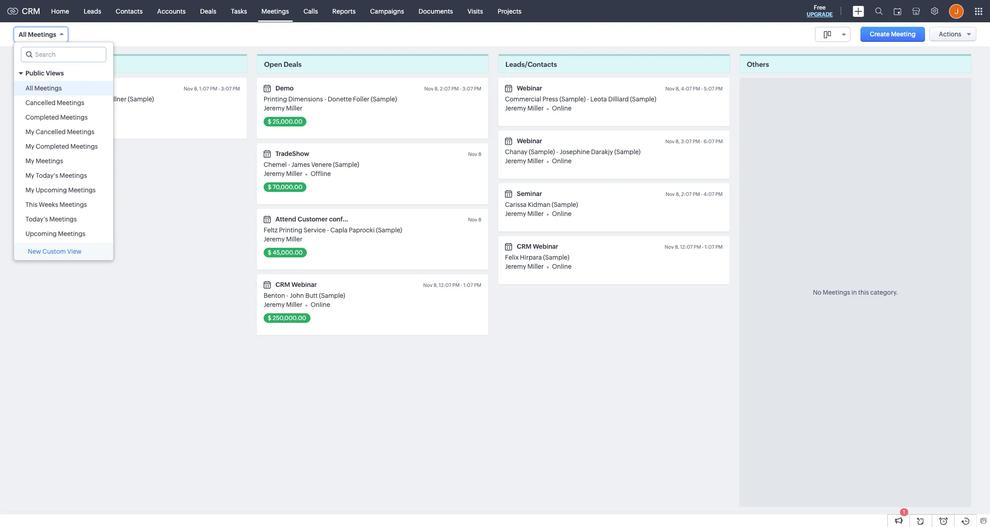 Task type: locate. For each thing, give the bounding box(es) containing it.
all
[[19, 31, 27, 38], [25, 85, 33, 92]]

associates
[[49, 96, 80, 103]]

crm up hirpara
[[517, 243, 532, 250]]

jeremy down carissa
[[505, 210, 526, 217]]

reports
[[333, 8, 356, 15]]

meetings up completed meetings option
[[57, 99, 84, 106]]

jeremy down morlong
[[22, 105, 43, 112]]

jeremy miller down hirpara
[[505, 263, 544, 270]]

jeremy down the feltz
[[264, 236, 285, 243]]

0 vertical spatial nov 8
[[468, 151, 482, 157]]

all meetings up morlong associates link on the left
[[25, 85, 62, 92]]

miller for jeremy miller link underneath benton
[[286, 301, 303, 308]]

2 vertical spatial crm webinar link
[[276, 281, 317, 288]]

(sample) right press
[[560, 96, 586, 103]]

meetings down the 'cancelled meetings' option
[[60, 114, 88, 121]]

12:07 for open deals
[[439, 282, 452, 288]]

carissa kidman (sample) link
[[505, 201, 578, 208]]

jeremy down commercial
[[505, 105, 526, 112]]

my up this
[[25, 186, 34, 194]]

mitsue
[[85, 96, 105, 103]]

crm webinar for open deals
[[276, 281, 317, 288]]

miller down commercial press (sample) link
[[528, 105, 544, 112]]

nov 8,  3:07 pm - 6:07 pm
[[666, 139, 723, 144]]

0 horizontal spatial nov 8,  12:07 pm - 1:07 pm
[[423, 282, 482, 288]]

(sample) right chanay
[[529, 148, 555, 156]]

public views region
[[14, 81, 113, 241]]

250,000.00
[[273, 315, 306, 322]]

today's
[[36, 172, 58, 179], [25, 216, 48, 223]]

1:07 for open deals
[[464, 282, 473, 288]]

0 vertical spatial crm webinar
[[34, 85, 76, 92]]

completed meetings
[[25, 114, 88, 121]]

0 horizontal spatial 12:07
[[439, 282, 452, 288]]

2 nov 8 from the top
[[468, 217, 482, 222]]

$ for feltz printing service
[[268, 249, 272, 256]]

crm webinar link up john
[[276, 281, 317, 288]]

online for mitsue tollner (sample)
[[69, 105, 89, 112]]

josephine
[[560, 148, 590, 156]]

miller down james
[[286, 170, 303, 177]]

pm
[[210, 86, 217, 91], [233, 86, 240, 91], [452, 86, 459, 91], [474, 86, 482, 91], [693, 86, 701, 91], [716, 86, 723, 91], [693, 139, 700, 144], [716, 139, 723, 144], [693, 191, 700, 197], [716, 191, 723, 197], [694, 244, 701, 250], [716, 244, 723, 250], [453, 282, 460, 288], [474, 282, 482, 288]]

crm for "crm webinar" link to the left
[[34, 85, 49, 92]]

1 vertical spatial crm webinar
[[517, 243, 559, 250]]

0 vertical spatial crm webinar link
[[34, 85, 76, 92]]

jeremy miller link down morlong
[[22, 105, 61, 112]]

webinar up associates at left
[[50, 85, 76, 92]]

8,
[[194, 86, 198, 91], [435, 86, 439, 91], [676, 86, 680, 91], [676, 139, 680, 144], [676, 191, 681, 197], [675, 244, 680, 250], [434, 282, 438, 288]]

upcoming down today's meetings
[[25, 230, 57, 237]]

miller down feltz printing service link
[[286, 236, 303, 243]]

$ 25,000.00
[[268, 118, 303, 125]]

webinar for "crm webinar" link related to open deals
[[292, 281, 317, 288]]

3:07
[[221, 86, 232, 91], [463, 86, 473, 91], [681, 139, 692, 144]]

$ for printing dimensions
[[268, 118, 272, 125]]

today's meetings
[[25, 216, 77, 223]]

crm webinar link up morlong associates link on the left
[[34, 85, 76, 92]]

miller
[[45, 105, 61, 112], [286, 105, 303, 112], [528, 105, 544, 112], [528, 157, 544, 165], [286, 170, 303, 177], [528, 210, 544, 217], [286, 236, 303, 243], [528, 263, 544, 270], [286, 301, 303, 308]]

1 vertical spatial 4:07
[[704, 191, 715, 197]]

crm up benton link
[[276, 281, 290, 288]]

jeremy for jeremy miller link under hirpara
[[505, 263, 526, 270]]

today's down this
[[25, 216, 48, 223]]

0 horizontal spatial 1:07
[[199, 86, 209, 91]]

0 vertical spatial cancelled
[[25, 99, 56, 106]]

meetings up view
[[58, 230, 86, 237]]

darakjy
[[591, 148, 613, 156]]

0 vertical spatial deals
[[200, 8, 216, 15]]

open deals
[[264, 60, 302, 68]]

my today's meetings
[[25, 172, 87, 179]]

None field
[[815, 27, 851, 42]]

0 vertical spatial nov 8,  12:07 pm - 1:07 pm
[[665, 244, 723, 250]]

1 nov 8 from the top
[[468, 151, 482, 157]]

this
[[25, 201, 37, 208]]

1 horizontal spatial 1:07
[[464, 282, 473, 288]]

1 my from the top
[[25, 128, 34, 136]]

3 my from the top
[[25, 157, 34, 165]]

12:07
[[681, 244, 693, 250], [439, 282, 452, 288]]

offline
[[311, 170, 331, 177]]

0 vertical spatial 8
[[479, 151, 482, 157]]

accounts link
[[150, 0, 193, 22]]

2:07 for seminar
[[682, 191, 692, 197]]

2 vertical spatial crm webinar
[[276, 281, 317, 288]]

offline link
[[311, 170, 331, 177]]

online link down morlong associates - mitsue tollner (sample)
[[69, 105, 89, 112]]

miller for jeremy miller link below commercial
[[528, 105, 544, 112]]

8, for josephine darakjy (sample)
[[676, 139, 680, 144]]

cancelled down 35,000.00
[[36, 128, 66, 136]]

4:07
[[681, 86, 692, 91], [704, 191, 715, 197]]

1 horizontal spatial crm webinar link
[[276, 281, 317, 288]]

webinar up chanay (sample) link
[[517, 137, 543, 145]]

donette
[[328, 96, 352, 103]]

online down morlong associates - mitsue tollner (sample)
[[69, 105, 89, 112]]

miller for jeremy miller link under chemel link
[[286, 170, 303, 177]]

1 vertical spatial 1:07
[[705, 244, 715, 250]]

completed
[[25, 114, 59, 121], [36, 143, 69, 150]]

all up morlong
[[25, 85, 33, 92]]

online down the felix hirpara (sample)
[[552, 263, 572, 270]]

chanay (sample) - josephine darakjy (sample)
[[505, 148, 641, 156]]

profile image
[[950, 4, 964, 18]]

chanay (sample) link
[[505, 148, 555, 156]]

printing inside "printing dimensions - donette foller (sample) jeremy miller"
[[264, 96, 287, 103]]

nov for josephine darakjy (sample)
[[666, 139, 675, 144]]

create menu element
[[848, 0, 870, 22]]

0 horizontal spatial 4:07
[[681, 86, 692, 91]]

Search text field
[[21, 47, 106, 62]]

miller down chanay (sample) link
[[528, 157, 544, 165]]

campaigns link
[[363, 0, 412, 22]]

1 vertical spatial webinar link
[[517, 137, 543, 145]]

jeremy down chanay
[[505, 157, 526, 165]]

online down john butt (sample) link
[[311, 301, 330, 308]]

(sample) right venere
[[333, 161, 359, 168]]

online for josephine darakjy (sample)
[[552, 157, 572, 165]]

1 horizontal spatial 4:07
[[704, 191, 715, 197]]

online
[[69, 105, 89, 112], [552, 105, 572, 112], [552, 157, 572, 165], [552, 210, 572, 217], [552, 263, 572, 270], [311, 301, 330, 308]]

1 horizontal spatial nov 8,  12:07 pm - 1:07 pm
[[665, 244, 723, 250]]

2:07
[[440, 86, 451, 91], [682, 191, 692, 197]]

0 vertical spatial 2:07
[[440, 86, 451, 91]]

8, for john butt (sample)
[[434, 282, 438, 288]]

jeremy for jeremy miller link under chemel link
[[264, 170, 285, 177]]

john butt (sample) link
[[290, 292, 345, 299]]

james
[[292, 161, 310, 168]]

crm webinar up morlong associates link on the left
[[34, 85, 76, 92]]

printing
[[264, 96, 287, 103], [279, 227, 302, 234]]

online link down press
[[552, 105, 572, 112]]

2 vertical spatial 1:07
[[464, 282, 473, 288]]

0 horizontal spatial 3:07
[[221, 86, 232, 91]]

completed down cancelled meetings
[[25, 114, 59, 121]]

miller for jeremy miller link under chanay (sample) link
[[528, 157, 544, 165]]

printing down demo
[[264, 96, 287, 103]]

1:07 for leads/contacts
[[705, 244, 715, 250]]

crm up morlong
[[34, 85, 49, 92]]

$
[[26, 118, 30, 125], [268, 118, 272, 125], [268, 184, 272, 191], [268, 249, 272, 256], [268, 315, 272, 322]]

online link for mitsue tollner (sample)
[[69, 105, 89, 112]]

nov for mitsue tollner (sample)
[[184, 86, 193, 91]]

1 horizontal spatial 12:07
[[681, 244, 693, 250]]

online down chanay (sample) - josephine darakjy (sample)
[[552, 157, 572, 165]]

new
[[28, 248, 41, 255]]

2 my from the top
[[25, 143, 34, 150]]

webinar up the felix hirpara (sample)
[[533, 243, 559, 250]]

public
[[25, 70, 44, 77]]

1 vertical spatial all meetings
[[25, 85, 62, 92]]

2 8 from the top
[[479, 217, 482, 222]]

jeremy miller for commercial press (sample) - leota dilliard (sample)
[[505, 105, 544, 112]]

$ left 25,000.00 on the top left of the page
[[268, 118, 272, 125]]

jeremy miller link down chanay (sample) link
[[505, 157, 544, 165]]

5 my from the top
[[25, 186, 34, 194]]

online down carissa kidman (sample) link
[[552, 210, 572, 217]]

others
[[747, 60, 770, 68]]

70,000.00
[[273, 184, 303, 191]]

- inside "printing dimensions - donette foller (sample) jeremy miller"
[[325, 96, 327, 103]]

printing down attend at the left of the page
[[279, 227, 302, 234]]

1 vertical spatial crm webinar link
[[517, 243, 559, 250]]

chemel - james venere (sample)
[[264, 161, 359, 168]]

miller down kidman
[[528, 210, 544, 217]]

crm for "crm webinar" link related to open deals
[[276, 281, 290, 288]]

no
[[813, 289, 822, 296]]

my for my cancelled meetings
[[25, 128, 34, 136]]

jeremy miller down morlong
[[22, 105, 61, 112]]

jeremy miller link down carissa
[[505, 210, 544, 217]]

my down $ 35,000.00
[[25, 128, 34, 136]]

0 vertical spatial 1:07
[[199, 86, 209, 91]]

capla paprocki (sample) link
[[331, 227, 402, 234]]

2 horizontal spatial crm webinar link
[[517, 243, 559, 250]]

1 vertical spatial 12:07
[[439, 282, 452, 288]]

webinar link up chanay (sample) link
[[517, 137, 543, 145]]

1 8 from the top
[[479, 151, 482, 157]]

1 vertical spatial 2:07
[[682, 191, 692, 197]]

nov for donette foller (sample)
[[425, 86, 434, 91]]

meetings link
[[254, 0, 296, 22]]

1 horizontal spatial crm webinar
[[276, 281, 317, 288]]

visits
[[468, 8, 483, 15]]

upcoming up weeks
[[36, 186, 67, 194]]

printing dimensions - donette foller (sample) jeremy miller
[[264, 96, 397, 112]]

deals left tasks
[[200, 8, 216, 15]]

0 vertical spatial upcoming
[[36, 186, 67, 194]]

jeremy up $ 25,000.00 on the left
[[264, 105, 285, 112]]

meetings down my upcoming meetings
[[59, 201, 87, 208]]

deals
[[200, 8, 216, 15], [284, 60, 302, 68]]

1 vertical spatial nov 8
[[468, 217, 482, 222]]

completed down my cancelled meetings
[[36, 143, 69, 150]]

jeremy miller down chanay (sample) link
[[505, 157, 544, 165]]

all inside public views region
[[25, 85, 33, 92]]

$ left 35,000.00
[[26, 118, 30, 125]]

miller for jeremy miller link under hirpara
[[528, 263, 544, 270]]

jeremy down chemel link
[[264, 170, 285, 177]]

venere
[[311, 161, 332, 168]]

0 horizontal spatial 2:07
[[440, 86, 451, 91]]

benton link
[[264, 292, 285, 299]]

3:07 for open deals
[[463, 86, 473, 91]]

completed inside option
[[25, 114, 59, 121]]

online link for leota dilliard (sample)
[[552, 105, 572, 112]]

2:07 for demo
[[440, 86, 451, 91]]

online link
[[69, 105, 89, 112], [552, 105, 572, 112], [552, 157, 572, 165], [552, 210, 572, 217], [552, 263, 572, 270], [311, 301, 330, 308]]

jeremy for jeremy miller link under morlong
[[22, 105, 43, 112]]

today's down my meetings
[[36, 172, 58, 179]]

-
[[218, 86, 220, 91], [460, 86, 462, 91], [702, 86, 703, 91], [82, 96, 84, 103], [325, 96, 327, 103], [587, 96, 589, 103], [701, 139, 703, 144], [557, 148, 559, 156], [288, 161, 290, 168], [701, 191, 703, 197], [327, 227, 329, 234], [702, 244, 704, 250], [461, 282, 463, 288], [287, 292, 289, 299]]

kidman
[[528, 201, 551, 208]]

1 vertical spatial 8
[[479, 217, 482, 222]]

$ 70,000.00
[[268, 184, 303, 191]]

jeremy miller link up $ 25,000.00 link in the top of the page
[[264, 105, 303, 112]]

0 vertical spatial all
[[19, 31, 27, 38]]

cancelled
[[25, 99, 56, 106], [36, 128, 66, 136]]

meetings
[[262, 8, 289, 15], [28, 31, 56, 38], [34, 85, 62, 92], [57, 99, 84, 106], [60, 114, 88, 121], [67, 128, 94, 136], [70, 143, 98, 150], [36, 157, 63, 165], [60, 172, 87, 179], [68, 186, 96, 194], [59, 201, 87, 208], [49, 216, 77, 223], [58, 230, 86, 237], [823, 289, 851, 296]]

2 horizontal spatial crm webinar
[[517, 243, 559, 250]]

webinar link for commercial
[[517, 85, 543, 92]]

nov 8,  12:07 pm - 1:07 pm
[[665, 244, 723, 250], [423, 282, 482, 288]]

miller down 'printing dimensions' link
[[286, 105, 303, 112]]

miller inside 'feltz printing service - capla paprocki (sample) jeremy miller'
[[286, 236, 303, 243]]

this
[[859, 289, 869, 296]]

my for my meetings
[[25, 157, 34, 165]]

1 vertical spatial printing
[[279, 227, 302, 234]]

(sample) inside "printing dimensions - donette foller (sample) jeremy miller"
[[371, 96, 397, 103]]

1 horizontal spatial deals
[[284, 60, 302, 68]]

my up my today's meetings
[[25, 157, 34, 165]]

online link down the felix hirpara (sample)
[[552, 263, 572, 270]]

4 my from the top
[[25, 172, 34, 179]]

accounts
[[157, 8, 186, 15]]

webinar up benton - john butt (sample) at the left of page
[[292, 281, 317, 288]]

miller inside "printing dimensions - donette foller (sample) jeremy miller"
[[286, 105, 303, 112]]

- inside 'feltz printing service - capla paprocki (sample) jeremy miller'
[[327, 227, 329, 234]]

all meetings inside all meetings 'field'
[[19, 31, 56, 38]]

jeremy down benton
[[264, 301, 285, 308]]

meetings up search text field in the top left of the page
[[28, 31, 56, 38]]

deals right open
[[284, 60, 302, 68]]

webinar link up commercial
[[517, 85, 543, 92]]

felix hirpara (sample) link
[[505, 254, 570, 261]]

my for my today's meetings
[[25, 172, 34, 179]]

crm webinar link
[[34, 85, 76, 92], [517, 243, 559, 250], [276, 281, 317, 288]]

jeremy miller down chemel link
[[264, 170, 303, 177]]

all down "crm" link at the top left of page
[[19, 31, 27, 38]]

0 vertical spatial webinar link
[[517, 85, 543, 92]]

crm
[[22, 6, 40, 16], [34, 85, 49, 92], [517, 243, 532, 250], [276, 281, 290, 288]]

nov for james venere (sample)
[[468, 151, 478, 157]]

webinar for "crm webinar" link to the left
[[50, 85, 76, 92]]

visits link
[[461, 0, 491, 22]]

$ left 45,000.00
[[268, 249, 272, 256]]

jeremy down felix
[[505, 263, 526, 270]]

hirpara
[[520, 254, 542, 261]]

meetings down my today's meetings
[[68, 186, 96, 194]]

my up my meetings
[[25, 143, 34, 150]]

new custom view
[[28, 248, 82, 255]]

2 webinar link from the top
[[517, 137, 543, 145]]

public views button
[[14, 65, 113, 81]]

(sample) right foller at the left top
[[371, 96, 397, 103]]

0 vertical spatial printing
[[264, 96, 287, 103]]

$ for benton
[[268, 315, 272, 322]]

1 horizontal spatial 2:07
[[682, 191, 692, 197]]

jeremy miller link down benton
[[264, 301, 303, 308]]

1 vertical spatial all
[[25, 85, 33, 92]]

online down press
[[552, 105, 572, 112]]

0 vertical spatial completed
[[25, 114, 59, 121]]

felix
[[505, 254, 519, 261]]

0 vertical spatial today's
[[36, 172, 58, 179]]

1:07
[[199, 86, 209, 91], [705, 244, 715, 250], [464, 282, 473, 288]]

customer
[[298, 216, 328, 223]]

jeremy miller down commercial
[[505, 105, 544, 112]]

chemel link
[[264, 161, 287, 168]]

1 webinar link from the top
[[517, 85, 543, 92]]

cancelled inside option
[[25, 99, 56, 106]]

my upcoming meetings
[[25, 186, 96, 194]]

1 vertical spatial today's
[[25, 216, 48, 223]]

online for leota dilliard (sample)
[[552, 105, 572, 112]]

crm webinar up john
[[276, 281, 317, 288]]

1 vertical spatial deals
[[284, 60, 302, 68]]

jeremy for jeremy miller link below commercial
[[505, 105, 526, 112]]

1 horizontal spatial 3:07
[[463, 86, 473, 91]]

online link down carissa kidman (sample) link
[[552, 210, 572, 217]]

nov for leota dilliard (sample)
[[666, 86, 675, 91]]

1 vertical spatial nov 8,  12:07 pm - 1:07 pm
[[423, 282, 482, 288]]

in
[[852, 289, 857, 296]]

2 horizontal spatial 3:07
[[681, 139, 692, 144]]

nov for john butt (sample)
[[423, 282, 433, 288]]

upcoming meetings
[[25, 230, 86, 237]]

meetings inside option
[[57, 99, 84, 106]]

jeremy miller down benton
[[264, 301, 303, 308]]

crm webinar link up the felix hirpara (sample)
[[517, 243, 559, 250]]

2 horizontal spatial 1:07
[[705, 244, 715, 250]]

crm webinar
[[34, 85, 76, 92], [517, 243, 559, 250], [276, 281, 317, 288]]

(sample) inside 'feltz printing service - capla paprocki (sample) jeremy miller'
[[376, 227, 402, 234]]

cancelled up $ 35,000.00 link
[[25, 99, 56, 106]]

jeremy
[[22, 105, 43, 112], [264, 105, 285, 112], [505, 105, 526, 112], [505, 157, 526, 165], [264, 170, 285, 177], [505, 210, 526, 217], [264, 236, 285, 243], [505, 263, 526, 270], [264, 301, 285, 308]]

crm webinar up the felix hirpara (sample)
[[517, 243, 559, 250]]

miller down john
[[286, 301, 303, 308]]

online link down chanay (sample) - josephine darakjy (sample)
[[552, 157, 572, 165]]

0 vertical spatial 12:07
[[681, 244, 693, 250]]

0 vertical spatial all meetings
[[19, 31, 56, 38]]

crm link
[[7, 6, 40, 16]]

$ left the 70,000.00
[[268, 184, 272, 191]]

jeremy miller for morlong associates - mitsue tollner (sample)
[[22, 105, 61, 112]]

online for john butt (sample)
[[311, 301, 330, 308]]

attend customer conference link
[[276, 216, 364, 223]]



Task type: vqa. For each thing, say whether or not it's contained in the screenshot.
My Completed Meetings
yes



Task type: describe. For each thing, give the bounding box(es) containing it.
my for my upcoming meetings
[[25, 186, 34, 194]]

1
[[904, 509, 906, 515]]

(sample) right hirpara
[[543, 254, 570, 261]]

nov 8,  12:07 pm - 1:07 pm for open deals
[[423, 282, 482, 288]]

45,000.00
[[273, 249, 303, 256]]

all inside 'field'
[[19, 31, 27, 38]]

$ 35,000.00
[[26, 118, 61, 125]]

meetings up my today's meetings
[[36, 157, 63, 165]]

jeremy for jeremy miller link underneath benton
[[264, 301, 285, 308]]

1 vertical spatial completed
[[36, 143, 69, 150]]

meetings left in
[[823, 289, 851, 296]]

attend customer conference
[[276, 216, 364, 223]]

nov 8,  1:07 pm - 3:07 pm
[[184, 86, 240, 91]]

custom
[[42, 248, 66, 255]]

chemel
[[264, 161, 287, 168]]

views
[[46, 70, 64, 77]]

8, for donette foller (sample)
[[435, 86, 439, 91]]

commercial
[[505, 96, 542, 103]]

8 for james venere (sample)
[[479, 151, 482, 157]]

documents link
[[412, 0, 461, 22]]

miller for jeremy miller link underneath carissa
[[528, 210, 544, 217]]

crm webinar link for leads/contacts
[[517, 243, 559, 250]]

leads/contacts
[[506, 60, 557, 68]]

my completed meetings
[[25, 143, 98, 150]]

butt
[[305, 292, 318, 299]]

$ 25,000.00 link
[[264, 117, 307, 126]]

$ 250,000.00 link
[[264, 313, 310, 323]]

leads link
[[76, 0, 109, 22]]

All Meetings field
[[14, 27, 68, 42]]

open
[[264, 60, 282, 68]]

webinar up commercial
[[517, 85, 543, 92]]

carissa
[[505, 201, 527, 208]]

nov 8,  2:07 pm - 4:07 pm
[[666, 191, 723, 197]]

weeks
[[39, 201, 58, 208]]

(sample) right butt
[[319, 292, 345, 299]]

meetings up morlong associates link on the left
[[34, 85, 62, 92]]

service
[[304, 227, 326, 234]]

leads
[[84, 8, 101, 15]]

0 horizontal spatial deals
[[200, 8, 216, 15]]

1 vertical spatial upcoming
[[25, 230, 57, 237]]

home
[[51, 8, 69, 15]]

tradeshow link
[[276, 150, 309, 157]]

printing dimensions link
[[264, 96, 323, 103]]

leota
[[591, 96, 607, 103]]

$ for morlong associates
[[26, 118, 30, 125]]

jeremy miller for chemel - james venere (sample)
[[264, 170, 303, 177]]

crm webinar link for open deals
[[276, 281, 317, 288]]

donette foller (sample) link
[[328, 96, 397, 103]]

$ for chemel
[[268, 184, 272, 191]]

jeremy inside "printing dimensions - donette foller (sample) jeremy miller"
[[264, 105, 285, 112]]

calendar image
[[894, 8, 902, 15]]

upgrade
[[807, 11, 833, 18]]

create menu image
[[853, 6, 865, 17]]

jeremy inside 'feltz printing service - capla paprocki (sample) jeremy miller'
[[264, 236, 285, 243]]

meetings down completed meetings option
[[67, 128, 94, 136]]

view
[[67, 248, 82, 255]]

my cancelled meetings
[[25, 128, 94, 136]]

my for my completed meetings
[[25, 143, 34, 150]]

commercial press (sample) link
[[505, 96, 586, 103]]

8 for capla paprocki (sample)
[[479, 217, 482, 222]]

meetings inside option
[[60, 114, 88, 121]]

miller for jeremy miller link under morlong
[[45, 105, 61, 112]]

meetings down this weeks meetings
[[49, 216, 77, 223]]

8, for mitsue tollner (sample)
[[194, 86, 198, 91]]

meetings up my upcoming meetings
[[60, 172, 87, 179]]

meetings inside 'field'
[[28, 31, 56, 38]]

webinar link for chanay
[[517, 137, 543, 145]]

$ 35,000.00 link
[[22, 117, 65, 126]]

jeremy miller for chanay (sample) - josephine darakjy (sample)
[[505, 157, 544, 165]]

meeting
[[891, 30, 916, 38]]

tradeshow
[[276, 150, 309, 157]]

feltz
[[264, 227, 278, 234]]

$ 250,000.00
[[268, 315, 306, 322]]

nov 8 for capla paprocki (sample)
[[468, 217, 482, 222]]

online link for josephine darakjy (sample)
[[552, 157, 572, 165]]

5:07
[[704, 86, 715, 91]]

public views
[[25, 70, 64, 77]]

seminar
[[517, 190, 542, 197]]

this weeks meetings
[[25, 201, 87, 208]]

dimensions
[[288, 96, 323, 103]]

john
[[290, 292, 304, 299]]

commercial press (sample) - leota dilliard (sample)
[[505, 96, 657, 103]]

meetings down my cancelled meetings
[[70, 143, 98, 150]]

james venere (sample) link
[[292, 161, 359, 168]]

benton - john butt (sample)
[[264, 292, 345, 299]]

reports link
[[325, 0, 363, 22]]

meetings left calls link
[[262, 8, 289, 15]]

nov 8,  12:07 pm - 1:07 pm for leads/contacts
[[665, 244, 723, 250]]

$ 70,000.00 link
[[264, 182, 307, 192]]

jeremy miller link down commercial
[[505, 105, 544, 112]]

jeremy for jeremy miller link under chanay (sample) link
[[505, 157, 526, 165]]

jeremy miller link up $ 45,000.00 link
[[264, 236, 303, 243]]

8, for leota dilliard (sample)
[[676, 86, 680, 91]]

online link for john butt (sample)
[[311, 301, 330, 308]]

search image
[[876, 7, 883, 15]]

0 horizontal spatial crm webinar
[[34, 85, 76, 92]]

6:07
[[704, 139, 715, 144]]

attend
[[276, 216, 296, 223]]

paprocki
[[349, 227, 375, 234]]

deals link
[[193, 0, 224, 22]]

cancelled meetings option
[[14, 96, 113, 110]]

crm for "crm webinar" link associated with leads/contacts
[[517, 243, 532, 250]]

feltz printing service link
[[264, 227, 326, 234]]

jeremy miller down carissa
[[505, 210, 544, 217]]

campaigns
[[370, 8, 404, 15]]

search element
[[870, 0, 889, 22]]

jeremy miller link down hirpara
[[505, 263, 544, 270]]

dilliard
[[609, 96, 629, 103]]

home link
[[44, 0, 76, 22]]

printing inside 'feltz printing service - capla paprocki (sample) jeremy miller'
[[279, 227, 302, 234]]

all meetings inside public views region
[[25, 85, 62, 92]]

12:07 for leads/contacts
[[681, 244, 693, 250]]

carissa kidman (sample)
[[505, 201, 578, 208]]

free
[[814, 4, 826, 11]]

$ 45,000.00 link
[[264, 248, 307, 257]]

profile element
[[944, 0, 970, 22]]

0 horizontal spatial crm webinar link
[[34, 85, 76, 92]]

35,000.00
[[31, 118, 61, 125]]

chanay
[[505, 148, 528, 156]]

(sample) right darakjy
[[615, 148, 641, 156]]

josephine darakjy (sample) link
[[560, 148, 641, 156]]

conference
[[329, 216, 364, 223]]

new custom view link
[[14, 244, 113, 260]]

nov for capla paprocki (sample)
[[468, 217, 478, 222]]

size image
[[824, 30, 831, 39]]

(sample) right "dilliard"
[[630, 96, 657, 103]]

webinar for "crm webinar" link associated with leads/contacts
[[533, 243, 559, 250]]

morlong associates - mitsue tollner (sample)
[[22, 96, 154, 103]]

projects
[[498, 8, 522, 15]]

crm up all meetings 'field'
[[22, 6, 40, 16]]

documents
[[419, 8, 453, 15]]

tasks
[[231, 8, 247, 15]]

3:07 for customers
[[221, 86, 232, 91]]

press
[[543, 96, 558, 103]]

demo
[[276, 85, 294, 92]]

crm webinar for leads/contacts
[[517, 243, 559, 250]]

(sample) right the tollner
[[128, 96, 154, 103]]

nov 8 for james venere (sample)
[[468, 151, 482, 157]]

(sample) right kidman
[[552, 201, 578, 208]]

calls link
[[296, 0, 325, 22]]

jeremy miller for benton - john butt (sample)
[[264, 301, 303, 308]]

jeremy miller link down chemel link
[[264, 170, 303, 177]]

0 vertical spatial 4:07
[[681, 86, 692, 91]]

benton
[[264, 292, 285, 299]]

contacts link
[[109, 0, 150, 22]]

completed meetings option
[[14, 110, 113, 125]]

seminar link
[[517, 190, 542, 197]]

feltz printing service - capla paprocki (sample) jeremy miller
[[264, 227, 402, 243]]

jeremy for jeremy miller link underneath carissa
[[505, 210, 526, 217]]

1 vertical spatial cancelled
[[36, 128, 66, 136]]

cancelled meetings
[[25, 99, 84, 106]]

leota dilliard (sample) link
[[591, 96, 657, 103]]

felix hirpara (sample)
[[505, 254, 570, 261]]

contacts
[[116, 8, 143, 15]]



